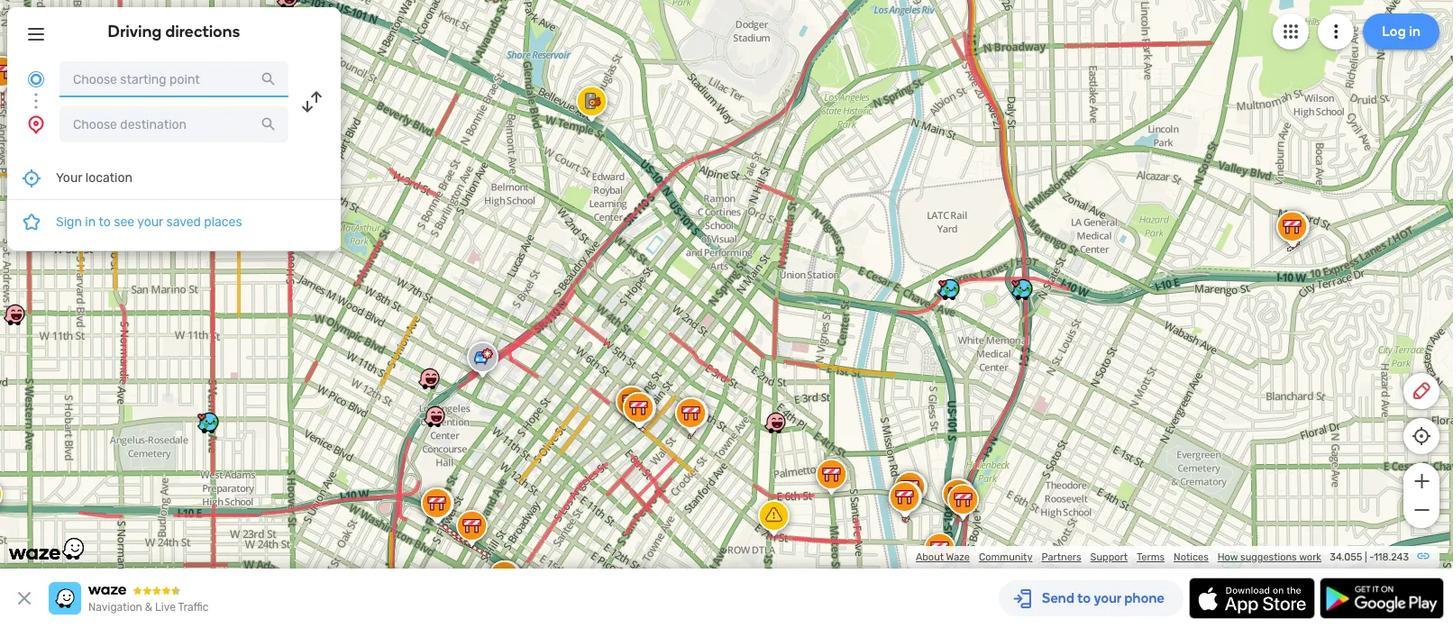 Task type: vqa. For each thing, say whether or not it's contained in the screenshot.
x IMAGE
yes



Task type: describe. For each thing, give the bounding box(es) containing it.
notices link
[[1174, 552, 1209, 563]]

how
[[1218, 552, 1238, 563]]

|
[[1365, 552, 1367, 563]]

location image
[[25, 114, 47, 135]]

terms link
[[1137, 552, 1165, 563]]

terms
[[1137, 552, 1165, 563]]

zoom out image
[[1411, 499, 1433, 521]]

-
[[1370, 552, 1374, 563]]

how suggestions work link
[[1218, 552, 1322, 563]]

notices
[[1174, 552, 1209, 563]]

118.243
[[1374, 552, 1409, 563]]

Choose starting point text field
[[60, 61, 289, 97]]

navigation & live traffic
[[88, 601, 209, 614]]

support
[[1091, 552, 1128, 563]]

Choose destination text field
[[60, 106, 289, 142]]

star image
[[21, 211, 42, 233]]

34.055
[[1330, 552, 1363, 563]]

live
[[155, 601, 176, 614]]

x image
[[14, 588, 35, 609]]



Task type: locate. For each thing, give the bounding box(es) containing it.
&
[[145, 601, 152, 614]]

traffic
[[178, 601, 209, 614]]

driving
[[108, 22, 162, 41]]

directions
[[165, 22, 240, 41]]

community link
[[979, 552, 1033, 563]]

about waze community partners support terms notices how suggestions work 34.055 | -118.243
[[916, 552, 1409, 563]]

partners
[[1042, 552, 1082, 563]]

pencil image
[[1411, 380, 1433, 402]]

work
[[1299, 552, 1322, 563]]

about
[[916, 552, 944, 563]]

partners link
[[1042, 552, 1082, 563]]

community
[[979, 552, 1033, 563]]

current location image
[[25, 69, 47, 90]]

list box
[[7, 157, 341, 251]]

waze
[[946, 552, 970, 563]]

link image
[[1416, 549, 1431, 563]]

suggestions
[[1241, 552, 1297, 563]]

support link
[[1091, 552, 1128, 563]]

driving directions
[[108, 22, 240, 41]]

recenter image
[[21, 167, 42, 189]]

navigation
[[88, 601, 142, 614]]

zoom in image
[[1411, 471, 1433, 492]]

about waze link
[[916, 552, 970, 563]]



